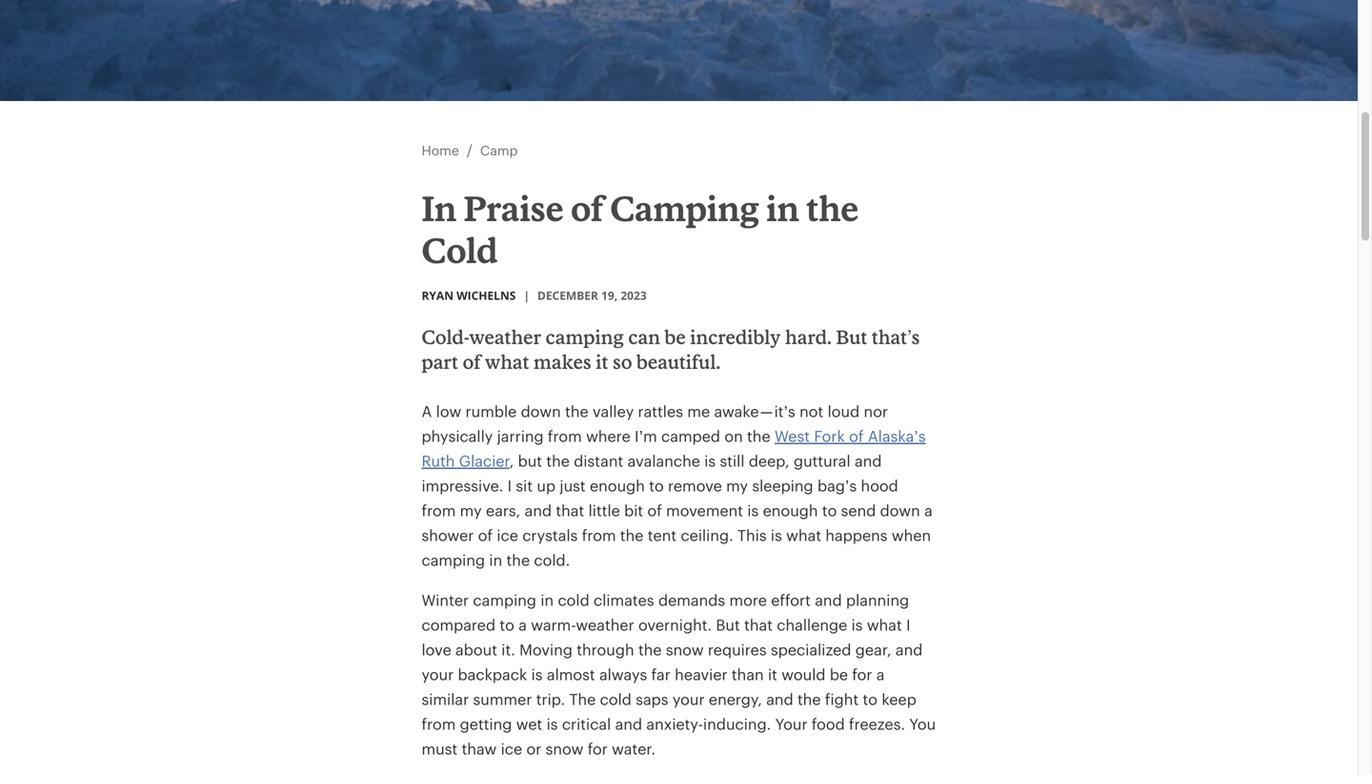 Task type: locate. For each thing, give the bounding box(es) containing it.
2 horizontal spatial in
[[767, 187, 800, 228]]

still
[[720, 452, 745, 470]]

1 horizontal spatial what
[[787, 526, 822, 544]]

home link
[[422, 143, 459, 158]]

similar
[[422, 690, 469, 708]]

enough down sleeping
[[763, 502, 819, 519]]

ryan wichelns link
[[422, 287, 516, 303]]

compared
[[422, 616, 496, 634]]

1 vertical spatial a
[[519, 616, 527, 634]]

impressive.
[[422, 477, 504, 494]]

1 vertical spatial i
[[907, 616, 911, 634]]

be up 'fight' at the right of page
[[830, 666, 849, 683]]

1 horizontal spatial down
[[881, 502, 921, 519]]

of right bit on the left of the page
[[648, 502, 662, 519]]

0 vertical spatial my
[[727, 477, 748, 494]]

what down the planning
[[867, 616, 903, 634]]

always
[[600, 666, 648, 683]]

0 vertical spatial enough
[[590, 477, 645, 494]]

0 vertical spatial your
[[422, 666, 454, 683]]

what inside cold-weather camping can be incredibly hard. but that's part of what makes it so beautiful.
[[485, 350, 530, 373]]

just
[[560, 477, 586, 494]]

1 horizontal spatial that
[[745, 616, 773, 634]]

to down bag's at the right
[[823, 502, 837, 519]]

0 horizontal spatial be
[[665, 326, 686, 348]]

0 vertical spatial camping
[[546, 326, 624, 348]]

and
[[855, 452, 882, 470], [525, 502, 552, 519], [815, 591, 843, 609], [896, 641, 923, 658], [767, 690, 794, 708], [616, 715, 643, 733]]

valley
[[593, 402, 634, 420]]

weather down wichelns on the top left of the page
[[469, 326, 542, 348]]

0 vertical spatial be
[[665, 326, 686, 348]]

0 vertical spatial i
[[508, 477, 512, 494]]

1 vertical spatial for
[[588, 740, 608, 758]]

1 horizontal spatial a
[[877, 666, 885, 683]]

this
[[738, 526, 767, 544]]

camping
[[546, 326, 624, 348], [422, 551, 485, 569], [473, 591, 537, 609]]

i inside winter camping in cold climates demands more effort and planning compared to a warm-weather overnight. but that challenge is what i love about it. moving through the snow requires specialized gear, and your backpack is almost always far heavier than it would be for a similar summer trip. the cold saps your energy, and the fight to keep from getting wet is critical and anxiety-inducing. your food freezes. you must thaw ice or snow for water.
[[907, 616, 911, 634]]

1 vertical spatial enough
[[763, 502, 819, 519]]

food
[[812, 715, 845, 733]]

/
[[467, 142, 473, 158]]

1 horizontal spatial in
[[541, 591, 554, 609]]

down up when
[[881, 502, 921, 519]]

you
[[910, 715, 936, 733]]

but
[[518, 452, 543, 470]]

so
[[613, 350, 633, 373]]

anxiety-
[[647, 715, 704, 733]]

cold up warm-
[[558, 591, 590, 609]]

1 horizontal spatial i
[[907, 616, 911, 634]]

love
[[422, 641, 452, 658]]

camping up makes
[[546, 326, 624, 348]]

0 vertical spatial ice
[[497, 526, 519, 544]]

1 horizontal spatial enough
[[763, 502, 819, 519]]

0 horizontal spatial weather
[[469, 326, 542, 348]]

0 vertical spatial what
[[485, 350, 530, 373]]

0 vertical spatial that
[[556, 502, 585, 519]]

be up beautiful.
[[665, 326, 686, 348]]

it inside cold-weather camping can be incredibly hard. but that's part of what makes it so beautiful.
[[596, 350, 609, 373]]

0 horizontal spatial down
[[521, 402, 561, 420]]

for down gear,
[[853, 666, 873, 683]]

about
[[456, 641, 498, 658]]

tent
[[648, 526, 677, 544]]

from inside winter camping in cold climates demands more effort and planning compared to a warm-weather overnight. but that challenge is what i love about it. moving through the snow requires specialized gear, and your backpack is almost always far heavier than it would be for a similar summer trip. the cold saps your energy, and the fight to keep from getting wet is critical and anxiety-inducing. your food freezes. you must thaw ice or snow for water.
[[422, 715, 456, 733]]

wichelns
[[457, 287, 516, 303]]

nor
[[864, 402, 889, 420]]

1 horizontal spatial but
[[836, 326, 868, 348]]

1 vertical spatial cold
[[600, 690, 632, 708]]

to up the it. at the left
[[500, 616, 515, 634]]

0 horizontal spatial in
[[489, 551, 503, 569]]

makes
[[534, 350, 592, 373]]

0 vertical spatial but
[[836, 326, 868, 348]]

what right the this
[[787, 526, 822, 544]]

0 vertical spatial weather
[[469, 326, 542, 348]]

0 vertical spatial a
[[925, 502, 933, 519]]

from up distant
[[548, 427, 582, 445]]

1 vertical spatial snow
[[546, 740, 584, 758]]

down up jarring
[[521, 402, 561, 420]]

1 vertical spatial but
[[716, 616, 741, 634]]

and up challenge
[[815, 591, 843, 609]]

of right part at the left top
[[463, 350, 481, 373]]

warm-
[[531, 616, 576, 634]]

ryan
[[422, 287, 454, 303]]

0 horizontal spatial your
[[422, 666, 454, 683]]

ice left or
[[501, 740, 523, 758]]

but up requires
[[716, 616, 741, 634]]

snow right or
[[546, 740, 584, 758]]

hard.
[[786, 326, 832, 348]]

and up water.
[[616, 715, 643, 733]]

beautiful.
[[637, 350, 721, 373]]

1 vertical spatial in
[[489, 551, 503, 569]]

of down ears,
[[478, 526, 493, 544]]

i'm
[[635, 427, 658, 445]]

from down little
[[582, 526, 616, 544]]

0 horizontal spatial but
[[716, 616, 741, 634]]

1 horizontal spatial be
[[830, 666, 849, 683]]

1 vertical spatial ice
[[501, 740, 523, 758]]

of
[[571, 187, 603, 228], [463, 350, 481, 373], [850, 427, 864, 445], [648, 502, 662, 519], [478, 526, 493, 544]]

ice
[[497, 526, 519, 544], [501, 740, 523, 758]]

and up the hood on the right bottom of the page
[[855, 452, 882, 470]]

my
[[727, 477, 748, 494], [460, 502, 482, 519]]

happens
[[826, 526, 888, 544]]

weather up through
[[576, 616, 635, 634]]

weather inside cold-weather camping can be incredibly hard. but that's part of what makes it so beautiful.
[[469, 326, 542, 348]]

camping up the it. at the left
[[473, 591, 537, 609]]

i down the planning
[[907, 616, 911, 634]]

it.
[[502, 641, 516, 658]]

but
[[836, 326, 868, 348], [716, 616, 741, 634]]

water.
[[612, 740, 656, 758]]

what up rumble
[[485, 350, 530, 373]]

1 horizontal spatial my
[[727, 477, 748, 494]]

1 horizontal spatial it
[[768, 666, 778, 683]]

of right praise
[[571, 187, 603, 228]]

snow
[[666, 641, 704, 658], [546, 740, 584, 758]]

requires
[[708, 641, 767, 658]]

fork
[[815, 427, 846, 445]]

but right the hard. on the top of the page
[[836, 326, 868, 348]]

what inside , but the distant avalanche is still deep, guttural and impressive. i sit up just enough to remove my sleeping bag's hood from my ears, and that little bit of movement is enough to send down a shower of ice crystals from the tent ceiling. this is what happens when camping in the cold.
[[787, 526, 822, 544]]

cold.
[[534, 551, 570, 569]]

1 vertical spatial that
[[745, 616, 773, 634]]

sleeping
[[753, 477, 814, 494]]

1 horizontal spatial snow
[[666, 641, 704, 658]]

that down more
[[745, 616, 773, 634]]

cold down always
[[600, 690, 632, 708]]

2 vertical spatial camping
[[473, 591, 537, 609]]

0 vertical spatial snow
[[666, 641, 704, 658]]

0 horizontal spatial a
[[519, 616, 527, 634]]

ice down ears,
[[497, 526, 519, 544]]

a up when
[[925, 502, 933, 519]]

up
[[537, 477, 556, 494]]

my down 'impressive.'
[[460, 502, 482, 519]]

a
[[422, 402, 432, 420]]

ceiling.
[[681, 526, 734, 544]]

it right than
[[768, 666, 778, 683]]

1 vertical spatial my
[[460, 502, 482, 519]]

down
[[521, 402, 561, 420], [881, 502, 921, 519]]

1 vertical spatial weather
[[576, 616, 635, 634]]

the
[[807, 187, 859, 228], [565, 402, 589, 420], [748, 427, 771, 445], [547, 452, 570, 470], [621, 526, 644, 544], [507, 551, 530, 569], [639, 641, 662, 658], [798, 690, 821, 708]]

1 vertical spatial what
[[787, 526, 822, 544]]

the inside in praise of camping in the cold
[[807, 187, 859, 228]]

1 horizontal spatial for
[[853, 666, 873, 683]]

a down gear,
[[877, 666, 885, 683]]

from up shower
[[422, 502, 456, 519]]

critical
[[562, 715, 611, 733]]

enough up little
[[590, 477, 645, 494]]

ice inside winter camping in cold climates demands more effort and planning compared to a warm-weather overnight. but that challenge is what i love about it. moving through the snow requires specialized gear, and your backpack is almost always far heavier than it would be for a similar summer trip. the cold saps your energy, and the fight to keep from getting wet is critical and anxiety-inducing. your food freezes. you must thaw ice or snow for water.
[[501, 740, 523, 758]]

not
[[800, 402, 824, 420]]

must
[[422, 740, 458, 758]]

0 vertical spatial for
[[853, 666, 873, 683]]

1 vertical spatial down
[[881, 502, 921, 519]]

2 vertical spatial in
[[541, 591, 554, 609]]

down inside the a low rumble down the valley rattles me awake—it's not loud nor physically jarring from where i'm camped on the
[[521, 402, 561, 420]]

is right the this
[[771, 526, 783, 544]]

is right wet
[[547, 715, 558, 733]]

deep,
[[749, 452, 790, 470]]

0 vertical spatial cold
[[558, 591, 590, 609]]

i left sit
[[508, 477, 512, 494]]

in
[[422, 187, 457, 228]]

0 horizontal spatial what
[[485, 350, 530, 373]]

snow down overnight.
[[666, 641, 704, 658]]

physically
[[422, 427, 493, 445]]

0 horizontal spatial it
[[596, 350, 609, 373]]

camping down shower
[[422, 551, 485, 569]]

it left so
[[596, 350, 609, 373]]

from
[[548, 427, 582, 445], [422, 502, 456, 519], [582, 526, 616, 544], [422, 715, 456, 733]]

your down heavier
[[673, 690, 705, 708]]

1 horizontal spatial cold
[[600, 690, 632, 708]]

2 vertical spatial a
[[877, 666, 885, 683]]

1 vertical spatial be
[[830, 666, 849, 683]]

a left warm-
[[519, 616, 527, 634]]

1 vertical spatial your
[[673, 690, 705, 708]]

cold-weather camping can be incredibly hard. but that's part of what makes it so beautiful.
[[422, 326, 921, 373]]

2 vertical spatial what
[[867, 616, 903, 634]]

wet
[[516, 715, 543, 733]]

0 horizontal spatial that
[[556, 502, 585, 519]]

cold
[[422, 229, 498, 270]]

0 horizontal spatial for
[[588, 740, 608, 758]]

my down still
[[727, 477, 748, 494]]

0 horizontal spatial enough
[[590, 477, 645, 494]]

enough
[[590, 477, 645, 494], [763, 502, 819, 519]]

0 horizontal spatial i
[[508, 477, 512, 494]]

shower
[[422, 526, 474, 544]]

cold
[[558, 591, 590, 609], [600, 690, 632, 708]]

that down 'just'
[[556, 502, 585, 519]]

a
[[925, 502, 933, 519], [519, 616, 527, 634], [877, 666, 885, 683]]

from inside the a low rumble down the valley rattles me awake—it's not loud nor physically jarring from where i'm camped on the
[[548, 427, 582, 445]]

0 vertical spatial it
[[596, 350, 609, 373]]

camping inside , but the distant avalanche is still deep, guttural and impressive. i sit up just enough to remove my sleeping bag's hood from my ears, and that little bit of movement is enough to send down a shower of ice crystals from the tent ceiling. this is what happens when camping in the cold.
[[422, 551, 485, 569]]

2 horizontal spatial what
[[867, 616, 903, 634]]

far
[[652, 666, 671, 683]]

gear,
[[856, 641, 892, 658]]

getting
[[460, 715, 512, 733]]

that's
[[872, 326, 921, 348]]

what
[[485, 350, 530, 373], [787, 526, 822, 544], [867, 616, 903, 634]]

1 vertical spatial it
[[768, 666, 778, 683]]

glacier
[[459, 452, 510, 470]]

guttural
[[794, 452, 851, 470]]

that inside winter camping in cold climates demands more effort and planning compared to a warm-weather overnight. but that challenge is what i love about it. moving through the snow requires specialized gear, and your backpack is almost always far heavier than it would be for a similar summer trip. the cold saps your energy, and the fight to keep from getting wet is critical and anxiety-inducing. your food freezes. you must thaw ice or snow for water.
[[745, 616, 773, 634]]

1 horizontal spatial weather
[[576, 616, 635, 634]]

from up must
[[422, 715, 456, 733]]

2 horizontal spatial a
[[925, 502, 933, 519]]

for down "critical" on the left bottom
[[588, 740, 608, 758]]

1 vertical spatial camping
[[422, 551, 485, 569]]

0 vertical spatial down
[[521, 402, 561, 420]]

be inside cold-weather camping can be incredibly hard. but that's part of what makes it so beautiful.
[[665, 326, 686, 348]]

0 vertical spatial in
[[767, 187, 800, 228]]

fight
[[826, 690, 859, 708]]

of right fork
[[850, 427, 864, 445]]

your down love
[[422, 666, 454, 683]]

to up freezes.
[[863, 690, 878, 708]]



Task type: describe. For each thing, give the bounding box(es) containing it.
movement
[[667, 502, 744, 519]]

|
[[524, 287, 530, 303]]

me
[[688, 402, 710, 420]]

december
[[538, 287, 599, 303]]

demands
[[659, 591, 726, 609]]

specialized
[[771, 641, 852, 658]]

backpack
[[458, 666, 528, 683]]

more
[[730, 591, 767, 609]]

when
[[892, 526, 932, 544]]

inducing.
[[704, 715, 772, 733]]

climates
[[594, 591, 655, 609]]

in inside , but the distant avalanche is still deep, guttural and impressive. i sit up just enough to remove my sleeping bag's hood from my ears, and that little bit of movement is enough to send down a shower of ice crystals from the tent ceiling. this is what happens when camping in the cold.
[[489, 551, 503, 569]]

camped
[[662, 427, 721, 445]]

camping inside winter camping in cold climates demands more effort and planning compared to a warm-weather overnight. but that challenge is what i love about it. moving through the snow requires specialized gear, and your backpack is almost always far heavier than it would be for a similar summer trip. the cold saps your energy, and the fight to keep from getting wet is critical and anxiety-inducing. your food freezes. you must thaw ice or snow for water.
[[473, 591, 537, 609]]

a inside , but the distant avalanche is still deep, guttural and impressive. i sit up just enough to remove my sleeping bag's hood from my ears, and that little bit of movement is enough to send down a shower of ice crystals from the tent ceiling. this is what happens when camping in the cold.
[[925, 502, 933, 519]]

alaska's
[[868, 427, 926, 445]]

challenge
[[777, 616, 848, 634]]

1 horizontal spatial your
[[673, 690, 705, 708]]

west
[[775, 427, 810, 445]]

send
[[842, 502, 877, 519]]

effort
[[772, 591, 811, 609]]

remove
[[668, 477, 722, 494]]

to down avalanche
[[650, 477, 664, 494]]

,
[[510, 452, 514, 470]]

what inside winter camping in cold climates demands more effort and planning compared to a warm-weather overnight. but that challenge is what i love about it. moving through the snow requires specialized gear, and your backpack is almost always far heavier than it would be for a similar summer trip. the cold saps your energy, and the fight to keep from getting wet is critical and anxiety-inducing. your food freezes. you must thaw ice or snow for water.
[[867, 616, 903, 634]]

is up gear,
[[852, 616, 863, 634]]

i inside , but the distant avalanche is still deep, guttural and impressive. i sit up just enough to remove my sleeping bag's hood from my ears, and that little bit of movement is enough to send down a shower of ice crystals from the tent ceiling. this is what happens when camping in the cold.
[[508, 477, 512, 494]]

camp
[[480, 143, 518, 158]]

the
[[570, 690, 596, 708]]

home
[[422, 143, 459, 158]]

camping
[[610, 187, 760, 228]]

and up your
[[767, 690, 794, 708]]

on
[[725, 427, 743, 445]]

incredibly
[[691, 326, 781, 348]]

almost
[[547, 666, 596, 683]]

is up the this
[[748, 502, 759, 519]]

or
[[527, 740, 542, 758]]

than
[[732, 666, 764, 683]]

it inside winter camping in cold climates demands more effort and planning compared to a warm-weather overnight. but that challenge is what i love about it. moving through the snow requires specialized gear, and your backpack is almost always far heavier than it would be for a similar summer trip. the cold saps your energy, and the fight to keep from getting wet is critical and anxiety-inducing. your food freezes. you must thaw ice or snow for water.
[[768, 666, 778, 683]]

trip.
[[537, 690, 566, 708]]

in praise of camping in the cold
[[422, 187, 859, 270]]

thaw
[[462, 740, 497, 758]]

crystals
[[523, 526, 578, 544]]

moving
[[520, 641, 573, 658]]

but inside winter camping in cold climates demands more effort and planning compared to a warm-weather overnight. but that challenge is what i love about it. moving through the snow requires specialized gear, and your backpack is almost always far heavier than it would be for a similar summer trip. the cold saps your energy, and the fight to keep from getting wet is critical and anxiety-inducing. your food freezes. you must thaw ice or snow for water.
[[716, 616, 741, 634]]

0 horizontal spatial snow
[[546, 740, 584, 758]]

ears,
[[486, 502, 521, 519]]

where
[[586, 427, 631, 445]]

camping inside cold-weather camping can be incredibly hard. but that's part of what makes it so beautiful.
[[546, 326, 624, 348]]

ryan wichelns | december 19, 2023
[[422, 287, 647, 303]]

but inside cold-weather camping can be incredibly hard. but that's part of what makes it so beautiful.
[[836, 326, 868, 348]]

is left still
[[705, 452, 716, 470]]

home / camp
[[422, 142, 518, 158]]

, but the distant avalanche is still deep, guttural and impressive. i sit up just enough to remove my sleeping bag's hood from my ears, and that little bit of movement is enough to send down a shower of ice crystals from the tent ceiling. this is what happens when camping in the cold.
[[422, 452, 933, 569]]

0 horizontal spatial my
[[460, 502, 482, 519]]

that inside , but the distant avalanche is still deep, guttural and impressive. i sit up just enough to remove my sleeping bag's hood from my ears, and that little bit of movement is enough to send down a shower of ice crystals from the tent ceiling. this is what happens when camping in the cold.
[[556, 502, 585, 519]]

freezes.
[[849, 715, 906, 733]]

winter camping in cold climates demands more effort and planning compared to a warm-weather overnight. but that challenge is what i love about it. moving through the snow requires specialized gear, and your backpack is almost always far heavier than it would be for a similar summer trip. the cold saps your energy, and the fight to keep from getting wet is critical and anxiety-inducing. your food freezes. you must thaw ice or snow for water.
[[422, 591, 936, 758]]

0 horizontal spatial cold
[[558, 591, 590, 609]]

planning
[[847, 591, 910, 609]]

rattles
[[638, 402, 684, 420]]

sit
[[516, 477, 533, 494]]

energy,
[[709, 690, 763, 708]]

praise
[[464, 187, 564, 228]]

weather inside winter camping in cold climates demands more effort and planning compared to a warm-weather overnight. but that challenge is what i love about it. moving through the snow requires specialized gear, and your backpack is almost always far heavier than it would be for a similar summer trip. the cold saps your energy, and the fight to keep from getting wet is critical and anxiety-inducing. your food freezes. you must thaw ice or snow for water.
[[576, 616, 635, 634]]

19,
[[602, 287, 618, 303]]

awake—it's
[[715, 402, 796, 420]]

summer
[[473, 690, 532, 708]]

loud
[[828, 402, 860, 420]]

in inside in praise of camping in the cold
[[767, 187, 800, 228]]

low
[[436, 402, 462, 420]]

2023
[[621, 287, 647, 303]]

heavier
[[675, 666, 728, 683]]

down inside , but the distant avalanche is still deep, guttural and impressive. i sit up just enough to remove my sleeping bag's hood from my ears, and that little bit of movement is enough to send down a shower of ice crystals from the tent ceiling. this is what happens when camping in the cold.
[[881, 502, 921, 519]]

camp link
[[480, 143, 518, 158]]

ruth
[[422, 452, 455, 470]]

of inside west fork of alaska's ruth glacier
[[850, 427, 864, 445]]

and right gear,
[[896, 641, 923, 658]]

and down "up"
[[525, 502, 552, 519]]

of inside in praise of camping in the cold
[[571, 187, 603, 228]]

hood
[[861, 477, 899, 494]]

west fork of alaska's ruth glacier
[[422, 427, 926, 470]]

in inside winter camping in cold climates demands more effort and planning compared to a warm-weather overnight. but that challenge is what i love about it. moving through the snow requires specialized gear, and your backpack is almost always far heavier than it would be for a similar summer trip. the cold saps your energy, and the fight to keep from getting wet is critical and anxiety-inducing. your food freezes. you must thaw ice or snow for water.
[[541, 591, 554, 609]]

of inside cold-weather camping can be incredibly hard. but that's part of what makes it so beautiful.
[[463, 350, 481, 373]]

ice inside , but the distant avalanche is still deep, guttural and impressive. i sit up just enough to remove my sleeping bag's hood from my ears, and that little bit of movement is enough to send down a shower of ice crystals from the tent ceiling. this is what happens when camping in the cold.
[[497, 526, 519, 544]]

avalanche
[[628, 452, 701, 470]]

is down moving
[[532, 666, 543, 683]]

bit
[[625, 502, 644, 519]]

keep
[[882, 690, 917, 708]]

be inside winter camping in cold climates demands more effort and planning compared to a warm-weather overnight. but that challenge is what i love about it. moving through the snow requires specialized gear, and your backpack is almost always far heavier than it would be for a similar summer trip. the cold saps your energy, and the fight to keep from getting wet is critical and anxiety-inducing. your food freezes. you must thaw ice or snow for water.
[[830, 666, 849, 683]]

would
[[782, 666, 826, 683]]

winter
[[422, 591, 469, 609]]

overnight.
[[639, 616, 712, 634]]

a low rumble down the valley rattles me awake—it's not loud nor physically jarring from where i'm camped on the
[[422, 402, 889, 445]]

west fork of alaska's ruth glacier link
[[422, 427, 926, 470]]

saps
[[636, 690, 669, 708]]

bag's
[[818, 477, 857, 494]]

distant
[[574, 452, 624, 470]]



Task type: vqa. For each thing, say whether or not it's contained in the screenshot.
Expert
no



